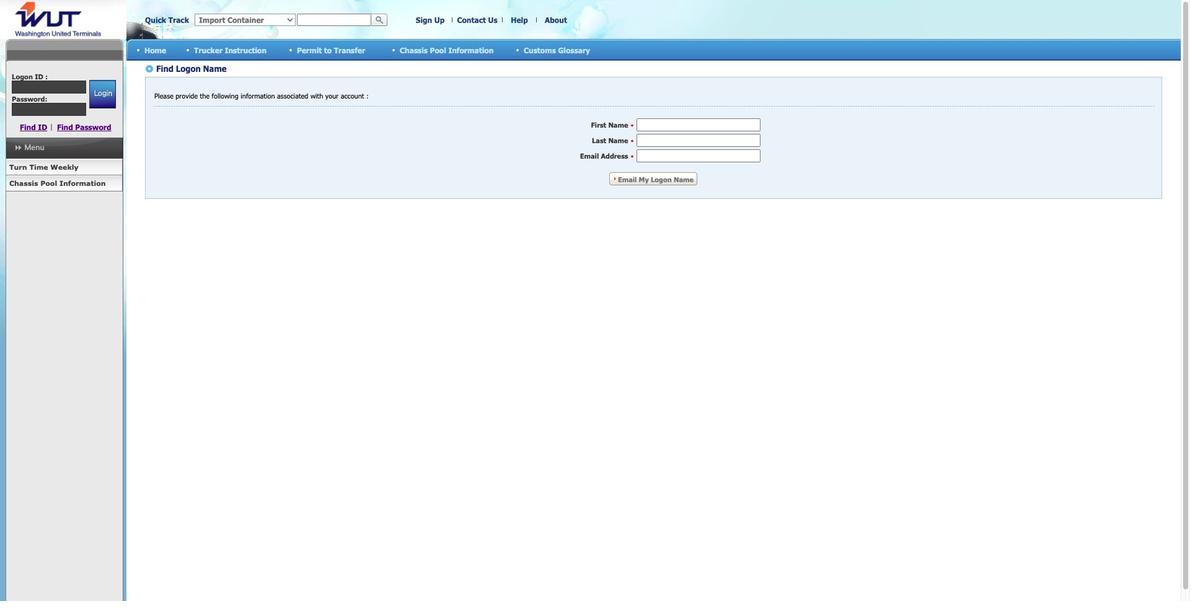 Task type: describe. For each thing, give the bounding box(es) containing it.
find id
[[20, 123, 47, 131]]

login image
[[89, 80, 116, 109]]

sign up
[[416, 16, 445, 24]]

trucker
[[194, 46, 223, 54]]

customs
[[524, 46, 556, 54]]

find for find password
[[57, 123, 73, 131]]

time
[[29, 163, 48, 171]]

sign up link
[[416, 16, 445, 24]]

0 horizontal spatial information
[[59, 179, 106, 187]]

0 vertical spatial information
[[449, 46, 494, 54]]

contact us link
[[457, 16, 498, 24]]

weekly
[[50, 163, 79, 171]]

permit to transfer
[[297, 46, 365, 54]]

sign
[[416, 16, 432, 24]]

home
[[144, 46, 166, 54]]

1 horizontal spatial chassis pool information
[[400, 46, 494, 54]]

find id link
[[20, 123, 47, 131]]

about
[[545, 16, 567, 24]]

to
[[324, 46, 332, 54]]

permit
[[297, 46, 322, 54]]

contact
[[457, 16, 486, 24]]

find for find id
[[20, 123, 36, 131]]

glossary
[[558, 46, 590, 54]]

logon id :
[[12, 73, 48, 81]]

password:
[[12, 95, 47, 103]]

id for find
[[38, 123, 47, 131]]

1 vertical spatial chassis pool information
[[9, 179, 106, 187]]

contact us
[[457, 16, 498, 24]]

turn time weekly
[[9, 163, 79, 171]]

0 horizontal spatial pool
[[40, 179, 57, 187]]

chassis pool information link
[[6, 175, 123, 192]]

quick track
[[145, 16, 189, 24]]

id for logon
[[35, 73, 43, 81]]



Task type: locate. For each thing, give the bounding box(es) containing it.
information
[[449, 46, 494, 54], [59, 179, 106, 187]]

None text field
[[12, 81, 86, 94]]

0 vertical spatial chassis pool information
[[400, 46, 494, 54]]

turn
[[9, 163, 27, 171]]

us
[[488, 16, 498, 24]]

0 vertical spatial pool
[[430, 46, 446, 54]]

password
[[75, 123, 111, 131]]

find down password:
[[20, 123, 36, 131]]

1 horizontal spatial chassis
[[400, 46, 428, 54]]

pool
[[430, 46, 446, 54], [40, 179, 57, 187]]

about link
[[545, 16, 567, 24]]

id down password:
[[38, 123, 47, 131]]

1 vertical spatial chassis
[[9, 179, 38, 187]]

chassis pool information down up
[[400, 46, 494, 54]]

1 horizontal spatial information
[[449, 46, 494, 54]]

customs glossary
[[524, 46, 590, 54]]

find
[[20, 123, 36, 131], [57, 123, 73, 131]]

1 horizontal spatial find
[[57, 123, 73, 131]]

transfer
[[334, 46, 365, 54]]

turn time weekly link
[[6, 159, 123, 175]]

None text field
[[297, 14, 371, 26]]

2 find from the left
[[57, 123, 73, 131]]

trucker instruction
[[194, 46, 267, 54]]

None password field
[[12, 103, 86, 116]]

1 find from the left
[[20, 123, 36, 131]]

up
[[435, 16, 445, 24]]

pool down up
[[430, 46, 446, 54]]

track
[[168, 16, 189, 24]]

chassis
[[400, 46, 428, 54], [9, 179, 38, 187]]

information down weekly
[[59, 179, 106, 187]]

1 vertical spatial id
[[38, 123, 47, 131]]

pool down turn time weekly
[[40, 179, 57, 187]]

1 vertical spatial pool
[[40, 179, 57, 187]]

1 vertical spatial information
[[59, 179, 106, 187]]

chassis down turn
[[9, 179, 38, 187]]

information down contact
[[449, 46, 494, 54]]

instruction
[[225, 46, 267, 54]]

0 horizontal spatial chassis pool information
[[9, 179, 106, 187]]

quick
[[145, 16, 166, 24]]

0 horizontal spatial find
[[20, 123, 36, 131]]

logon
[[12, 73, 33, 81]]

find left password in the top left of the page
[[57, 123, 73, 131]]

chassis pool information down turn time weekly link
[[9, 179, 106, 187]]

find password link
[[57, 123, 111, 131]]

chassis down the sign
[[400, 46, 428, 54]]

1 horizontal spatial pool
[[430, 46, 446, 54]]

help link
[[511, 16, 528, 24]]

find password
[[57, 123, 111, 131]]

chassis pool information
[[400, 46, 494, 54], [9, 179, 106, 187]]

0 horizontal spatial chassis
[[9, 179, 38, 187]]

0 vertical spatial chassis
[[400, 46, 428, 54]]

0 vertical spatial id
[[35, 73, 43, 81]]

id left :
[[35, 73, 43, 81]]

id
[[35, 73, 43, 81], [38, 123, 47, 131]]

:
[[45, 73, 48, 81]]

help
[[511, 16, 528, 24]]



Task type: vqa. For each thing, say whether or not it's contained in the screenshot.
Chassis
yes



